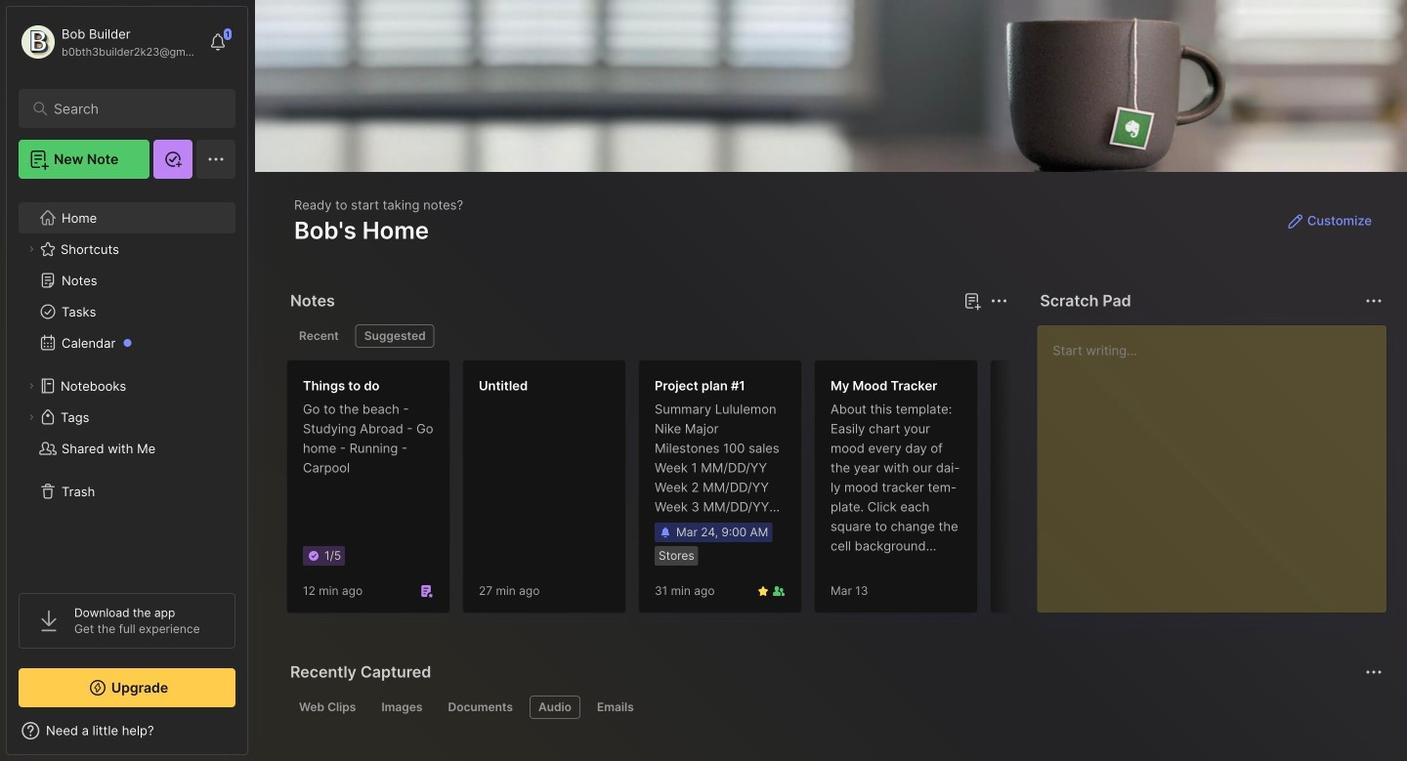 Task type: vqa. For each thing, say whether or not it's contained in the screenshot.
Find a location field
no



Task type: describe. For each thing, give the bounding box(es) containing it.
expand tags image
[[25, 412, 37, 423]]

1 more actions field from the left
[[986, 287, 1013, 315]]

1 more actions image from the left
[[988, 289, 1011, 313]]

Search text field
[[54, 100, 210, 118]]



Task type: locate. For each thing, give the bounding box(es) containing it.
expand notebooks image
[[25, 380, 37, 392]]

tab list
[[290, 325, 1005, 348], [290, 696, 1380, 720]]

tab
[[290, 325, 348, 348], [356, 325, 435, 348], [290, 696, 365, 720], [373, 696, 432, 720], [439, 696, 522, 720], [530, 696, 581, 720], [588, 696, 643, 720]]

0 vertical spatial tab list
[[290, 325, 1005, 348]]

None search field
[[54, 97, 210, 120]]

1 horizontal spatial more actions image
[[1363, 289, 1386, 313]]

tree inside 'main' element
[[7, 191, 247, 576]]

0 horizontal spatial more actions image
[[988, 289, 1011, 313]]

More actions field
[[986, 287, 1013, 315], [1361, 287, 1388, 315]]

click to collapse image
[[247, 725, 262, 749]]

2 more actions image from the left
[[1363, 289, 1386, 313]]

row group
[[286, 360, 1166, 626]]

main element
[[0, 0, 254, 762]]

none search field inside 'main' element
[[54, 97, 210, 120]]

more actions image
[[988, 289, 1011, 313], [1363, 289, 1386, 313]]

Start writing… text field
[[1053, 326, 1386, 597]]

1 vertical spatial tab list
[[290, 696, 1380, 720]]

tree
[[7, 191, 247, 576]]

2 more actions field from the left
[[1361, 287, 1388, 315]]

1 horizontal spatial more actions field
[[1361, 287, 1388, 315]]

1 tab list from the top
[[290, 325, 1005, 348]]

2 tab list from the top
[[290, 696, 1380, 720]]

Account field
[[19, 22, 199, 62]]

WHAT'S NEW field
[[7, 716, 247, 747]]

0 horizontal spatial more actions field
[[986, 287, 1013, 315]]



